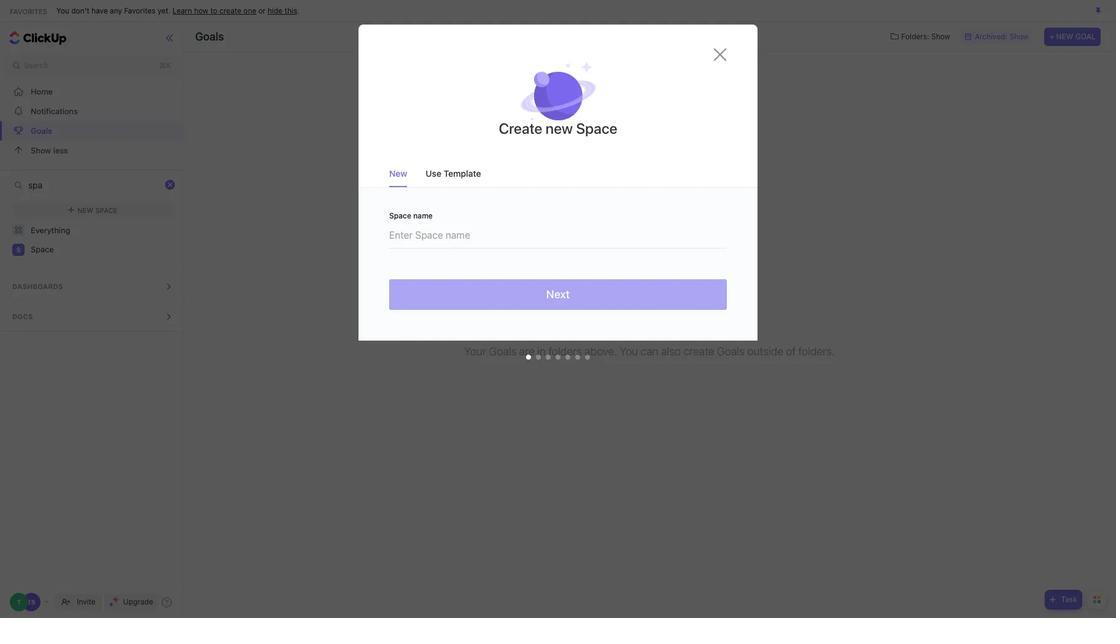 Task type: vqa. For each thing, say whether or not it's contained in the screenshot.
Tree
no



Task type: describe. For each thing, give the bounding box(es) containing it.
hide this link
[[268, 6, 297, 15]]

how
[[194, 6, 208, 15]]

⌘k
[[159, 61, 171, 70]]

dashboards
[[12, 283, 63, 291]]

+
[[1050, 32, 1055, 41]]

have
[[91, 6, 108, 15]]

learn
[[173, 6, 192, 15]]

create new space
[[499, 120, 618, 137]]

upgrade link
[[104, 594, 158, 611]]

create for to
[[220, 6, 242, 15]]

in
[[538, 345, 546, 358]]

everything link
[[0, 221, 186, 240]]

folders: show
[[902, 32, 951, 41]]

show for archived: show
[[1010, 32, 1029, 41]]

this
[[285, 6, 297, 15]]

folders:
[[902, 32, 930, 41]]

+ new goal
[[1050, 32, 1097, 41]]

home link
[[0, 82, 186, 101]]

less
[[53, 145, 68, 155]]

goals left outside
[[717, 345, 745, 358]]

new for new
[[389, 168, 408, 179]]

don't
[[71, 6, 89, 15]]

one
[[244, 6, 256, 15]]

create
[[499, 120, 543, 137]]

folders.
[[799, 345, 835, 358]]

create for also
[[684, 345, 715, 358]]

yet.
[[158, 6, 171, 15]]

of
[[786, 345, 796, 358]]

search
[[24, 61, 48, 70]]

notifications link
[[0, 101, 186, 121]]

goal
[[1076, 32, 1097, 41]]

space down everything
[[31, 245, 54, 254]]

your
[[465, 345, 487, 358]]

home
[[31, 86, 53, 96]]

Filter Lists, Docs, & Folders text field
[[28, 176, 162, 194]]

Enter Space na﻿me text field
[[389, 220, 727, 248]]

task
[[1062, 595, 1078, 604]]

new space
[[78, 206, 117, 214]]

outside
[[748, 345, 784, 358]]

.
[[297, 6, 300, 15]]

everything
[[31, 225, 70, 235]]

1 vertical spatial you
[[620, 345, 638, 358]]

also
[[662, 345, 681, 358]]

new
[[546, 120, 573, 137]]

create new space dialog
[[359, 25, 758, 372]]

goals inside sidebar navigation
[[31, 126, 52, 135]]



Task type: locate. For each thing, give the bounding box(es) containing it.
can
[[641, 345, 659, 358]]

you don't have any favorites yet. learn how to create one or hide this .
[[56, 6, 300, 15]]

you left can
[[620, 345, 638, 358]]

space right new
[[576, 120, 618, 137]]

create
[[220, 6, 242, 15], [684, 345, 715, 358]]

new right "+"
[[1057, 32, 1074, 41]]

above.
[[585, 345, 617, 358]]

template
[[444, 168, 481, 179]]

create right to
[[220, 6, 242, 15]]

favorites left don't
[[10, 7, 47, 15]]

folders
[[549, 345, 582, 358]]

space left name
[[389, 211, 412, 221]]

your goals are in folders above. you can also create goals outside of folders.
[[465, 345, 835, 358]]

2 horizontal spatial new
[[1057, 32, 1074, 41]]

or
[[259, 6, 266, 15]]

space up everything link
[[95, 206, 117, 214]]

goals down to
[[195, 30, 224, 43]]

new for new space
[[78, 206, 93, 214]]

2 horizontal spatial show
[[1010, 32, 1029, 41]]

hide
[[268, 6, 283, 15]]

you left don't
[[56, 6, 69, 15]]

use template
[[426, 168, 481, 179]]

favorites
[[124, 6, 156, 15], [10, 7, 47, 15]]

to
[[211, 6, 218, 15]]

upgrade
[[123, 598, 153, 607]]

archived: show
[[975, 32, 1029, 41]]

goals
[[195, 30, 224, 43], [31, 126, 52, 135], [489, 345, 517, 358], [717, 345, 745, 358]]

0 vertical spatial you
[[56, 6, 69, 15]]

notifications
[[31, 106, 78, 116]]

1 horizontal spatial new
[[389, 168, 408, 179]]

show left less
[[31, 145, 51, 155]]

goals left are
[[489, 345, 517, 358]]

clear search image
[[166, 181, 175, 189]]

1 horizontal spatial favorites
[[124, 6, 156, 15]]

show less
[[31, 145, 68, 155]]

next
[[547, 288, 570, 301]]

new inside 'dialog'
[[389, 168, 408, 179]]

0 horizontal spatial you
[[56, 6, 69, 15]]

any
[[110, 6, 122, 15]]

archived:
[[975, 32, 1008, 41]]

invite
[[77, 598, 96, 607]]

0 horizontal spatial create
[[220, 6, 242, 15]]

show right the folders:
[[932, 32, 951, 41]]

you
[[56, 6, 69, 15], [620, 345, 638, 358]]

0 horizontal spatial new
[[78, 206, 93, 214]]

use
[[426, 168, 442, 179]]

are
[[520, 345, 535, 358]]

0 horizontal spatial favorites
[[10, 7, 47, 15]]

space name
[[389, 211, 433, 221]]

1 horizontal spatial create
[[684, 345, 715, 358]]

name
[[414, 211, 433, 221]]

show
[[932, 32, 951, 41], [1010, 32, 1029, 41], [31, 145, 51, 155]]

2 vertical spatial new
[[78, 206, 93, 214]]

goals link
[[0, 121, 186, 141]]

favorites right the "any"
[[124, 6, 156, 15]]

0 vertical spatial new
[[1057, 32, 1074, 41]]

learn how to create one link
[[173, 6, 256, 15]]

space
[[576, 120, 618, 137], [95, 206, 117, 214], [389, 211, 412, 221], [31, 245, 54, 254]]

new inside sidebar navigation
[[78, 206, 93, 214]]

show for folders: show
[[932, 32, 951, 41]]

show right archived:
[[1010, 32, 1029, 41]]

1 vertical spatial new
[[389, 168, 408, 179]]

0 vertical spatial create
[[220, 6, 242, 15]]

new up everything link
[[78, 206, 93, 214]]

1 horizontal spatial show
[[932, 32, 951, 41]]

space link
[[31, 240, 175, 260]]

1 vertical spatial create
[[684, 345, 715, 358]]

docs
[[12, 313, 33, 321]]

0 horizontal spatial show
[[31, 145, 51, 155]]

new left use
[[389, 168, 408, 179]]

goals up the show less
[[31, 126, 52, 135]]

show inside sidebar navigation
[[31, 145, 51, 155]]

next button
[[389, 280, 727, 310]]

new
[[1057, 32, 1074, 41], [389, 168, 408, 179], [78, 206, 93, 214]]

sidebar navigation
[[0, 22, 186, 619]]

1 horizontal spatial you
[[620, 345, 638, 358]]

create right also
[[684, 345, 715, 358]]



